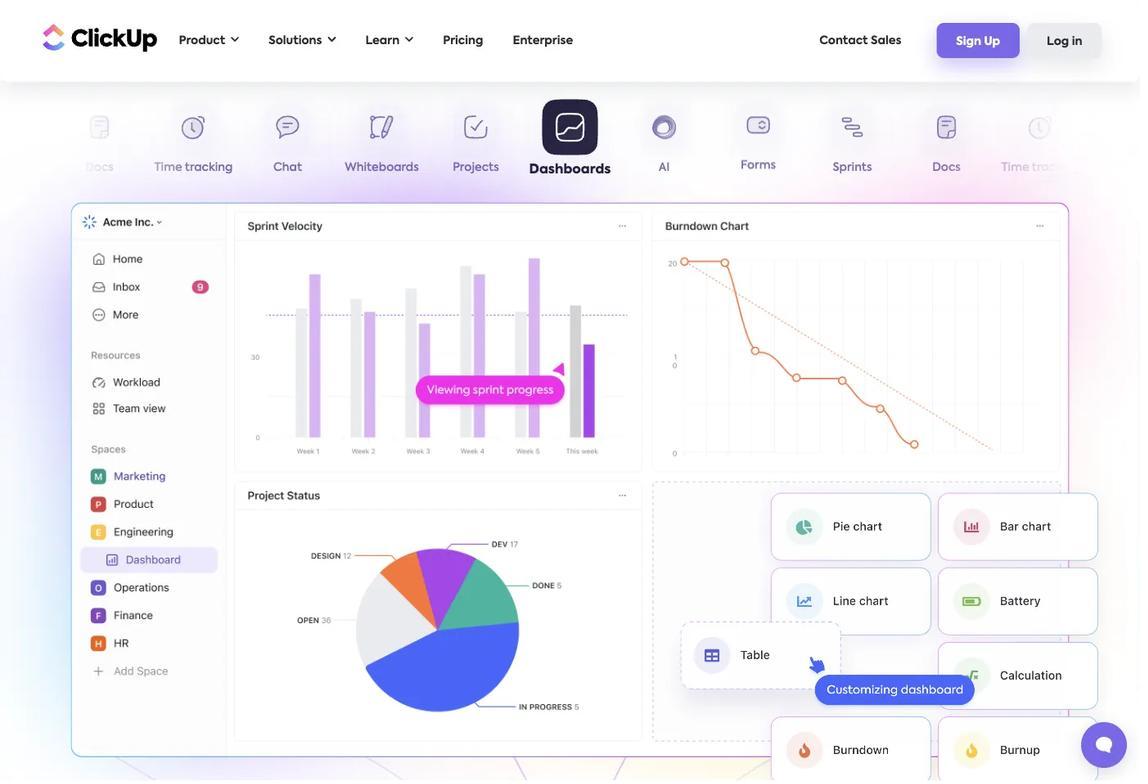 Task type: describe. For each thing, give the bounding box(es) containing it.
pricing
[[443, 35, 483, 46]]

1 time from the left
[[154, 162, 182, 174]]

ai
[[659, 162, 670, 174]]

whiteboards button
[[335, 105, 429, 181]]

1 time tracking button from the left
[[147, 105, 241, 181]]

1 tracking from the left
[[185, 162, 233, 174]]

learn button
[[357, 24, 422, 57]]

sign up button
[[937, 23, 1020, 58]]

log in
[[1047, 36, 1083, 47]]

1 docs from the left
[[85, 162, 114, 174]]

pricing link
[[435, 24, 492, 57]]

product button
[[171, 24, 247, 57]]

dashboards
[[529, 163, 611, 176]]

solutions button
[[260, 24, 344, 57]]

cha button
[[1088, 105, 1140, 181]]

up
[[984, 36, 1000, 47]]

contact
[[820, 35, 868, 46]]

projects button
[[429, 105, 523, 181]]

1 docs button from the left
[[52, 105, 147, 181]]

learn
[[366, 35, 400, 46]]

in
[[1072, 36, 1083, 47]]

2 time from the left
[[1002, 162, 1029, 174]]

forms
[[741, 162, 776, 173]]

product
[[179, 35, 225, 46]]

forms button
[[711, 104, 806, 180]]

log in link
[[1027, 23, 1102, 58]]

dashboards button
[[523, 99, 617, 181]]

clickup image
[[38, 22, 158, 53]]

chat
[[273, 162, 302, 174]]

sprints
[[833, 162, 872, 174]]

sprints button
[[806, 105, 900, 181]]

1 time tracking from the left
[[154, 162, 233, 174]]



Task type: locate. For each thing, give the bounding box(es) containing it.
whiteboards
[[345, 162, 419, 174]]

2 time tracking button from the left
[[994, 105, 1088, 181]]

cha
[[1121, 162, 1140, 174]]

0 horizontal spatial docs
[[85, 162, 114, 174]]

chat button
[[241, 105, 335, 181]]

tracking left chat on the left top of the page
[[185, 162, 233, 174]]

sign up
[[956, 36, 1000, 47]]

enterprise
[[513, 35, 573, 46]]

docs
[[85, 162, 114, 174], [933, 162, 961, 174]]

0 horizontal spatial time tracking
[[154, 162, 233, 174]]

sign
[[956, 36, 982, 47]]

time tracking button
[[147, 105, 241, 181], [994, 105, 1088, 181]]

1 horizontal spatial time tracking button
[[994, 105, 1088, 181]]

ai button
[[617, 105, 711, 181]]

1 horizontal spatial docs
[[933, 162, 961, 174]]

contact sales
[[820, 35, 902, 46]]

2 docs button from the left
[[900, 105, 994, 181]]

0 horizontal spatial time tracking button
[[147, 105, 241, 181]]

sales
[[871, 35, 902, 46]]

2 tracking from the left
[[1032, 162, 1080, 174]]

tracking
[[185, 162, 233, 174], [1032, 162, 1080, 174]]

projects
[[453, 162, 499, 174]]

2 docs from the left
[[933, 162, 961, 174]]

0 horizontal spatial time
[[154, 162, 182, 174]]

1 horizontal spatial tracking
[[1032, 162, 1080, 174]]

docs button
[[52, 105, 147, 181], [900, 105, 994, 181]]

0 horizontal spatial docs button
[[52, 105, 147, 181]]

contact sales link
[[811, 24, 910, 57]]

dashboards image
[[71, 203, 1070, 758], [660, 475, 1119, 782]]

2 time tracking from the left
[[1002, 162, 1080, 174]]

tracking left cha button
[[1032, 162, 1080, 174]]

time tracking
[[154, 162, 233, 174], [1002, 162, 1080, 174]]

time
[[154, 162, 182, 174], [1002, 162, 1029, 174]]

log
[[1047, 36, 1069, 47]]

enterprise link
[[505, 24, 581, 57]]

1 horizontal spatial time
[[1002, 162, 1029, 174]]

solutions
[[269, 35, 322, 46]]

1 horizontal spatial time tracking
[[1002, 162, 1080, 174]]

1 horizontal spatial docs button
[[900, 105, 994, 181]]

0 horizontal spatial tracking
[[185, 162, 233, 174]]



Task type: vqa. For each thing, say whether or not it's contained in the screenshot.
Is the Free Forever Plan really free? at the bottom left of the page
no



